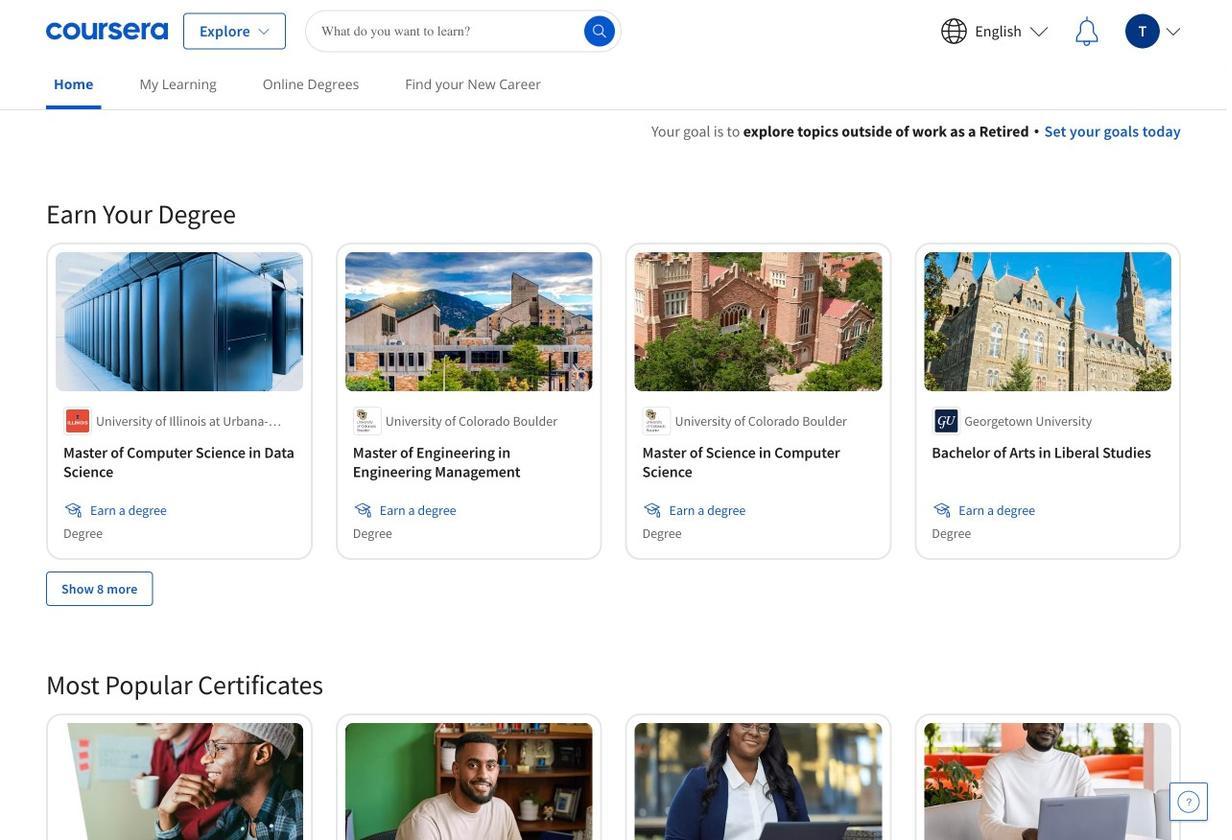 Task type: vqa. For each thing, say whether or not it's contained in the screenshot.
Help Center image
yes



Task type: locate. For each thing, give the bounding box(es) containing it.
What do you want to learn? text field
[[305, 10, 622, 52]]

earn your degree collection element
[[35, 166, 1193, 637]]

None search field
[[305, 10, 622, 52]]

main content
[[0, 97, 1227, 840]]

most popular certificates collection element
[[35, 637, 1193, 840]]

help center image
[[1177, 791, 1200, 814]]



Task type: describe. For each thing, give the bounding box(es) containing it.
coursera image
[[46, 16, 168, 47]]



